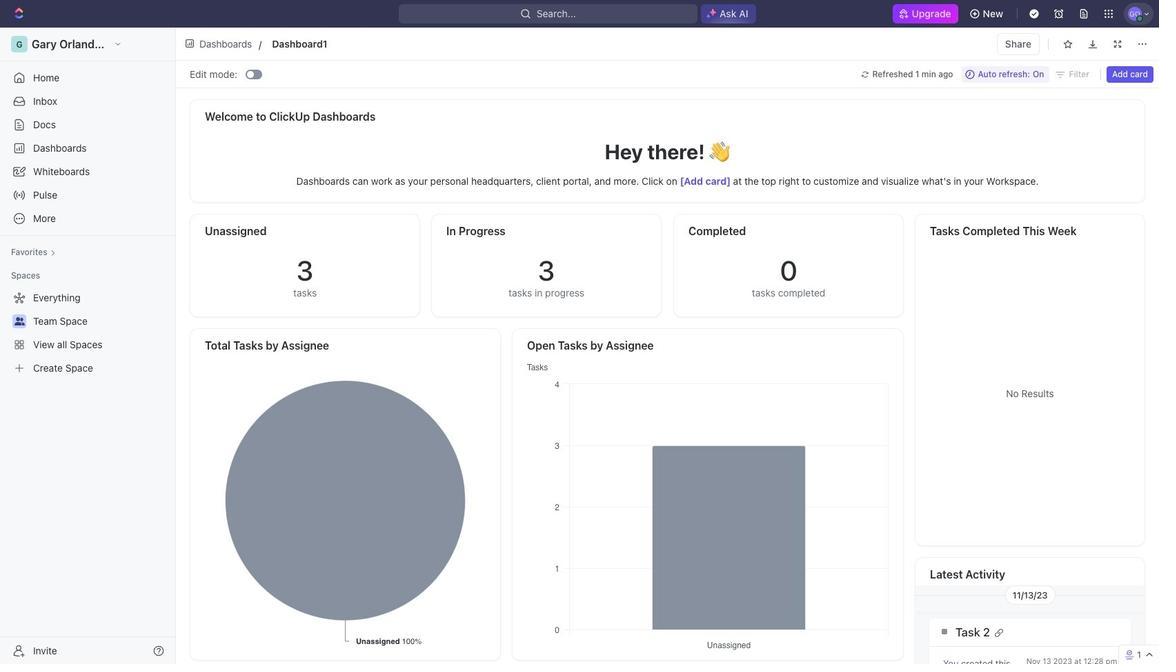 Task type: vqa. For each thing, say whether or not it's contained in the screenshot.
"Task" button
no



Task type: locate. For each thing, give the bounding box(es) containing it.
sidebar navigation
[[0, 28, 179, 665]]

tree
[[6, 287, 170, 380]]

tree inside 'sidebar' 'navigation'
[[6, 287, 170, 380]]

None text field
[[272, 35, 578, 52]]



Task type: describe. For each thing, give the bounding box(es) containing it.
user group image
[[14, 317, 24, 326]]

gary orlando's workspace, , element
[[11, 36, 28, 52]]



